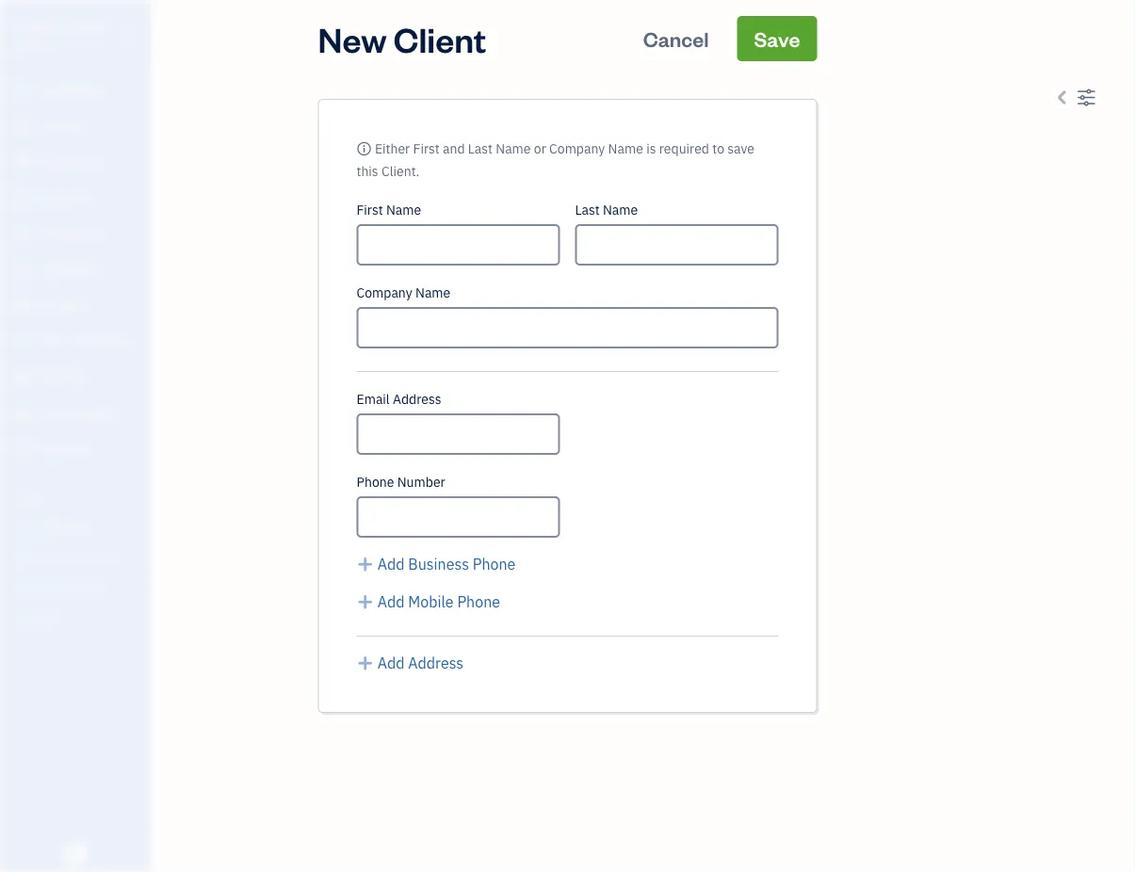 Task type: describe. For each thing, give the bounding box(es) containing it.
Last Name text field
[[575, 224, 779, 266]]

add for add address
[[377, 653, 405, 673]]

1 vertical spatial first
[[357, 201, 383, 219]]

to
[[712, 140, 724, 157]]

ruby oranges owner
[[15, 16, 111, 53]]

either
[[375, 140, 410, 157]]

name for last name
[[603, 201, 638, 219]]

address for email address
[[393, 390, 441, 408]]

phone number
[[357, 473, 445, 491]]

estimate image
[[12, 154, 35, 172]]

plus image for add mobile phone
[[357, 591, 374, 613]]

owner
[[15, 38, 50, 53]]

bank connections image
[[14, 578, 145, 593]]

cancel
[[643, 25, 709, 52]]

save
[[727, 140, 754, 157]]

dashboard image
[[12, 82, 35, 101]]

money image
[[12, 368, 35, 387]]

ruby
[[15, 16, 50, 36]]

either first and last name or company name is required to save this client.
[[357, 140, 754, 180]]

new client
[[318, 16, 486, 61]]

plus image
[[357, 553, 374, 576]]

items and services image
[[14, 548, 145, 563]]

number
[[397, 473, 445, 491]]

settings image
[[14, 609, 145, 624]]

team members image
[[14, 518, 145, 533]]

0 vertical spatial phone
[[357, 473, 394, 491]]

and
[[443, 140, 465, 157]]

payment image
[[12, 225, 35, 244]]

first name
[[357, 201, 421, 219]]

Company Name text field
[[357, 307, 779, 349]]

first inside either first and last name or company name is required to save this client.
[[413, 140, 440, 157]]

timer image
[[12, 333, 35, 351]]

company name
[[357, 284, 451, 301]]

Email Address text field
[[357, 414, 560, 455]]

name left is
[[608, 140, 643, 157]]

last inside either first and last name or company name is required to save this client.
[[468, 140, 493, 157]]

business
[[408, 554, 469, 574]]



Task type: vqa. For each thing, say whether or not it's contained in the screenshot.
New Company Owner
no



Task type: locate. For each thing, give the bounding box(es) containing it.
name
[[496, 140, 531, 157], [608, 140, 643, 157], [386, 201, 421, 219], [603, 201, 638, 219], [415, 284, 451, 301]]

0 vertical spatial company
[[549, 140, 605, 157]]

company right or
[[549, 140, 605, 157]]

add right plus image
[[377, 554, 405, 574]]

name for company name
[[415, 284, 451, 301]]

add inside add address button
[[377, 653, 405, 673]]

0 vertical spatial add
[[377, 554, 405, 574]]

1 vertical spatial company
[[357, 284, 412, 301]]

save
[[754, 25, 800, 52]]

name up last name text box
[[603, 201, 638, 219]]

name down first name 'text field'
[[415, 284, 451, 301]]

last name
[[575, 201, 638, 219]]

primary image
[[357, 140, 372, 157]]

0 horizontal spatial company
[[357, 284, 412, 301]]

email
[[357, 390, 390, 408]]

name for first name
[[386, 201, 421, 219]]

2 vertical spatial add
[[377, 653, 405, 673]]

add for add mobile phone
[[377, 592, 405, 612]]

address
[[393, 390, 441, 408], [408, 653, 464, 673]]

1 plus image from the top
[[357, 591, 374, 613]]

add left mobile
[[377, 592, 405, 612]]

0 horizontal spatial first
[[357, 201, 383, 219]]

0 vertical spatial first
[[413, 140, 440, 157]]

oranges
[[54, 16, 111, 36]]

address down add mobile phone
[[408, 653, 464, 673]]

settings image
[[1077, 86, 1096, 108]]

1 vertical spatial plus image
[[357, 652, 374, 674]]

save button
[[737, 16, 817, 61]]

main element
[[0, 0, 198, 872]]

add inside add mobile phone button
[[377, 592, 405, 612]]

1 vertical spatial add
[[377, 592, 405, 612]]

add
[[377, 554, 405, 574], [377, 592, 405, 612], [377, 653, 405, 673]]

first left "and" on the left top of page
[[413, 140, 440, 157]]

3 add from the top
[[377, 653, 405, 673]]

plus image left the add address
[[357, 652, 374, 674]]

expense image
[[12, 261, 35, 280]]

plus image for add address
[[357, 652, 374, 674]]

0 vertical spatial address
[[393, 390, 441, 408]]

0 vertical spatial plus image
[[357, 591, 374, 613]]

address inside button
[[408, 653, 464, 673]]

last
[[468, 140, 493, 157], [575, 201, 600, 219]]

report image
[[12, 440, 35, 459]]

2 vertical spatial phone
[[457, 592, 500, 612]]

1 horizontal spatial first
[[413, 140, 440, 157]]

name left or
[[496, 140, 531, 157]]

0 horizontal spatial last
[[468, 140, 493, 157]]

add business phone button
[[357, 553, 516, 576]]

phone for add mobile phone
[[457, 592, 500, 612]]

email address
[[357, 390, 441, 408]]

1 horizontal spatial last
[[575, 201, 600, 219]]

phone left "number"
[[357, 473, 394, 491]]

last right "and" on the left top of page
[[468, 140, 493, 157]]

chevronleft image
[[1053, 86, 1073, 108]]

1 horizontal spatial company
[[549, 140, 605, 157]]

this
[[357, 162, 378, 180]]

add mobile phone
[[377, 592, 500, 612]]

new
[[318, 16, 387, 61]]

required
[[659, 140, 709, 157]]

name down client.
[[386, 201, 421, 219]]

2 plus image from the top
[[357, 652, 374, 674]]

is
[[646, 140, 656, 157]]

add down add mobile phone button
[[377, 653, 405, 673]]

company
[[549, 140, 605, 157], [357, 284, 412, 301]]

phone for add business phone
[[473, 554, 516, 574]]

company inside either first and last name or company name is required to save this client.
[[549, 140, 605, 157]]

client image
[[12, 118, 35, 137]]

phone
[[357, 473, 394, 491], [473, 554, 516, 574], [457, 592, 500, 612]]

address for add address
[[408, 653, 464, 673]]

0 vertical spatial last
[[468, 140, 493, 157]]

apps image
[[14, 488, 145, 503]]

add for add business phone
[[377, 554, 405, 574]]

plus image down plus image
[[357, 591, 374, 613]]

company down first name at the top left of the page
[[357, 284, 412, 301]]

client
[[394, 16, 486, 61]]

add mobile phone button
[[357, 591, 500, 613]]

client.
[[381, 162, 420, 180]]

add address
[[377, 653, 464, 673]]

1 vertical spatial address
[[408, 653, 464, 673]]

address right email
[[393, 390, 441, 408]]

add business phone
[[377, 554, 516, 574]]

cancel button
[[626, 16, 726, 61]]

add address button
[[357, 652, 464, 674]]

chart image
[[12, 404, 35, 423]]

invoice image
[[12, 189, 35, 208]]

mobile
[[408, 592, 454, 612]]

first
[[413, 140, 440, 157], [357, 201, 383, 219]]

add inside add business phone button
[[377, 554, 405, 574]]

phone right mobile
[[457, 592, 500, 612]]

1 add from the top
[[377, 554, 405, 574]]

1 vertical spatial last
[[575, 201, 600, 219]]

first down this
[[357, 201, 383, 219]]

freshbooks image
[[60, 842, 90, 865]]

phone right business
[[473, 554, 516, 574]]

last down either first and last name or company name is required to save this client.
[[575, 201, 600, 219]]

or
[[534, 140, 546, 157]]

project image
[[12, 297, 35, 316]]

First Name text field
[[357, 224, 560, 266]]

1 vertical spatial phone
[[473, 554, 516, 574]]

plus image
[[357, 591, 374, 613], [357, 652, 374, 674]]

2 add from the top
[[377, 592, 405, 612]]

Phone Number text field
[[357, 496, 560, 538]]



